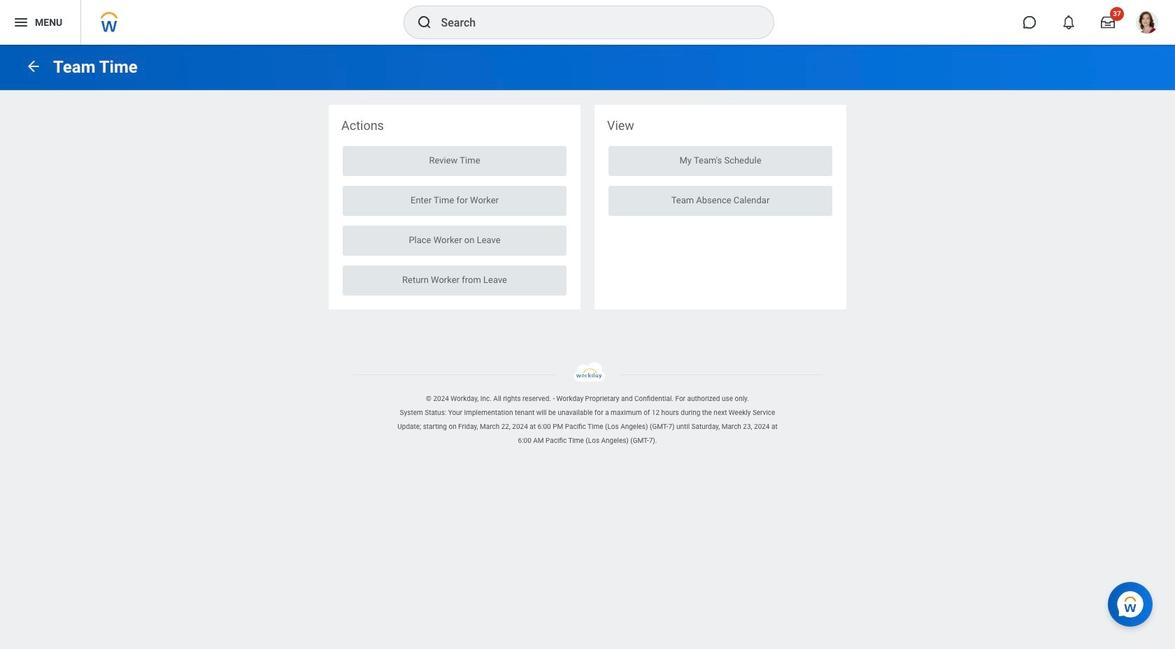Task type: vqa. For each thing, say whether or not it's contained in the screenshot.
close environment banner "image"
no



Task type: describe. For each thing, give the bounding box(es) containing it.
notifications large image
[[1062, 15, 1076, 29]]

search image
[[416, 14, 433, 31]]

previous page image
[[25, 58, 42, 74]]

profile logan mcneil image
[[1136, 11, 1158, 36]]

justify image
[[13, 14, 29, 31]]

Search Workday  search field
[[441, 7, 745, 38]]



Task type: locate. For each thing, give the bounding box(es) containing it.
footer
[[0, 362, 1175, 449]]

inbox large image
[[1101, 15, 1115, 29]]

main content
[[0, 45, 1175, 340]]



